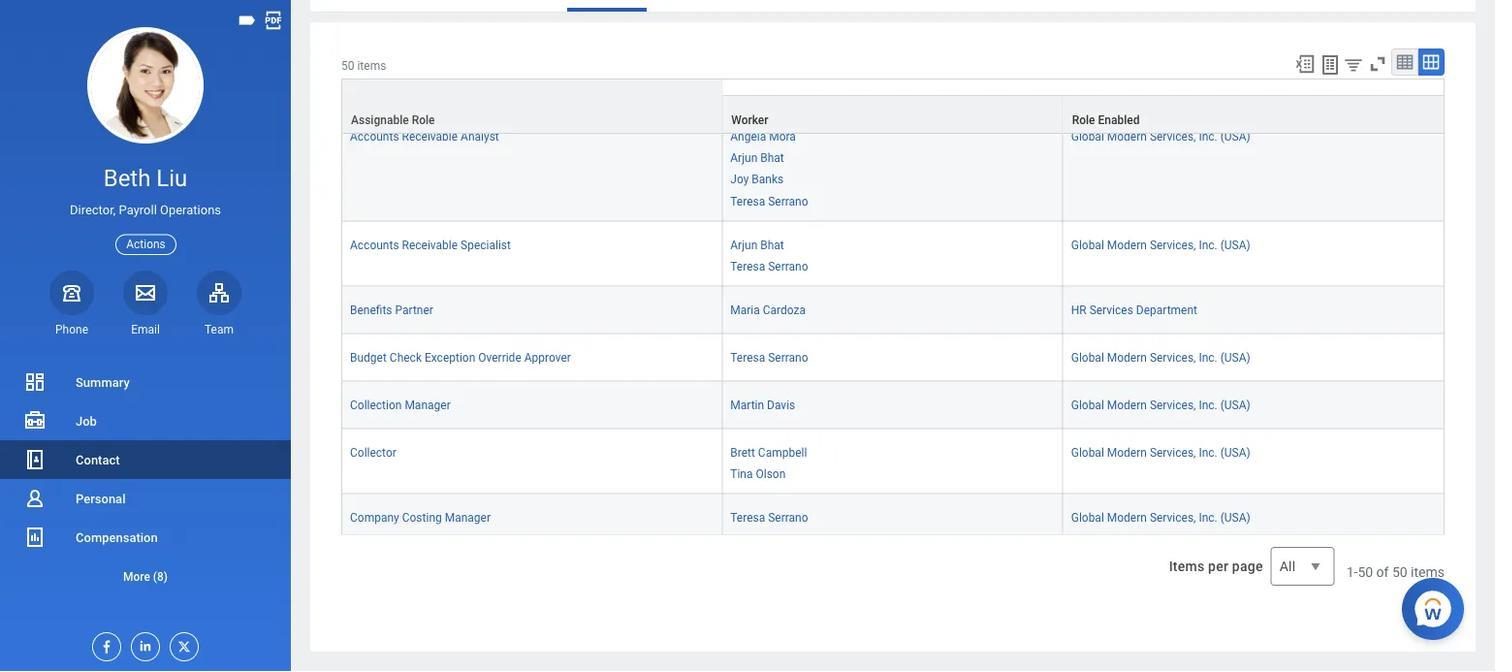 Task type: describe. For each thing, give the bounding box(es) containing it.
martin davis
[[730, 398, 795, 412]]

(usa) for specialist
[[1221, 238, 1251, 252]]

accounts for accounts receivable specialist
[[350, 238, 399, 252]]

services, for analyst
[[1150, 130, 1196, 144]]

0 horizontal spatial items
[[357, 59, 386, 73]]

5 inc. from the top
[[1199, 446, 1218, 459]]

2 arjun from the top
[[730, 238, 758, 252]]

role enabled button
[[1064, 96, 1444, 133]]

collection manager
[[350, 398, 451, 412]]

1 horizontal spatial 50
[[1358, 564, 1373, 580]]

personal image
[[23, 487, 47, 510]]

collection
[[350, 398, 402, 412]]

global for exception
[[1071, 351, 1104, 364]]

worker
[[731, 114, 769, 127]]

1 arjun bhat link from the top
[[730, 148, 784, 165]]

contact
[[76, 452, 120, 467]]

receivable for analyst
[[402, 130, 458, 144]]

joy
[[730, 173, 749, 186]]

items selected list for specialist
[[730, 234, 839, 274]]

inc. for manager
[[1199, 511, 1218, 524]]

collection manager link
[[350, 394, 451, 412]]

benefits partner link
[[350, 299, 433, 317]]

compensation image
[[23, 526, 47, 549]]

joy banks
[[730, 173, 784, 186]]

angela mora link
[[730, 126, 796, 144]]

phone beth liu element
[[49, 322, 94, 337]]

job link
[[0, 401, 291, 440]]

brett
[[730, 446, 755, 459]]

list containing summary
[[0, 363, 291, 595]]

4 global modern services, inc. (usa) link from the top
[[1071, 394, 1251, 412]]

tina olson
[[730, 467, 786, 481]]

more (8) button
[[0, 557, 291, 595]]

row containing company costing manager
[[341, 494, 1445, 542]]

accounts receivable analyst
[[350, 130, 499, 144]]

more
[[123, 570, 150, 583]]

tag image
[[237, 10, 258, 31]]

hr for absence partner
[[1071, 83, 1087, 96]]

2 role from the left
[[1072, 114, 1095, 127]]

personal
[[76, 491, 126, 506]]

accounts receivable analyst link
[[350, 126, 499, 144]]

view printable version (pdf) image
[[263, 10, 284, 31]]

1 teresa from the top
[[730, 194, 765, 208]]

partner for benefits partner
[[395, 303, 433, 317]]

phone button
[[49, 270, 94, 337]]

modern for manager
[[1107, 511, 1147, 524]]

global modern services, inc. (usa) link for specialist
[[1071, 234, 1251, 252]]

1-50 of 50 items
[[1347, 564, 1445, 580]]

5 global modern services, inc. (usa) from the top
[[1071, 446, 1251, 459]]

campbell
[[758, 446, 807, 459]]

beth
[[103, 164, 151, 192]]

view team image
[[208, 281, 231, 304]]

summary
[[76, 375, 130, 389]]

martin
[[730, 398, 764, 412]]

company
[[350, 511, 399, 524]]

export to excel image
[[1295, 53, 1316, 75]]

items selected list for analyst
[[730, 126, 839, 209]]

email
[[131, 323, 160, 336]]

manager inside 'company costing manager' link
[[445, 511, 491, 524]]

maria cardoza for benefits partner
[[730, 303, 806, 317]]

serrano for arjun bhat
[[768, 259, 808, 273]]

teresa serrano for company costing manager
[[730, 511, 808, 524]]

row containing accounts receivable analyst
[[341, 114, 1445, 221]]

0 horizontal spatial 50
[[341, 59, 354, 73]]

hr services department link for benefits partner
[[1071, 299, 1198, 317]]

operations
[[160, 203, 221, 217]]

teresa serrano link for arjun bhat
[[730, 255, 808, 273]]

company costing manager link
[[350, 507, 491, 524]]

items per page
[[1169, 558, 1263, 574]]

assignable
[[351, 114, 409, 127]]

budget check exception override approver
[[350, 351, 571, 364]]

beth liu
[[103, 164, 187, 192]]

more (8)
[[123, 570, 168, 583]]

inc. for analyst
[[1199, 130, 1218, 144]]

global for analyst
[[1071, 130, 1104, 144]]

global modern services, inc. (usa) for analyst
[[1071, 130, 1251, 144]]

items inside status
[[1411, 564, 1445, 580]]

hr services department for benefits partner
[[1071, 303, 1198, 317]]

page
[[1232, 558, 1263, 574]]

accounts receivable specialist
[[350, 238, 511, 252]]

row containing absence partner
[[341, 66, 1445, 114]]

actions
[[126, 238, 166, 251]]

exception
[[425, 351, 475, 364]]

(usa) for manager
[[1221, 511, 1251, 524]]

assignable role
[[351, 114, 435, 127]]

row containing collector
[[341, 429, 1445, 494]]

phone image
[[58, 281, 85, 304]]

accounts for accounts receivable analyst
[[350, 130, 399, 144]]

email beth liu element
[[123, 322, 168, 337]]

brett campbell
[[730, 446, 807, 459]]

50 items
[[341, 59, 386, 73]]

hr services department link for absence partner
[[1071, 79, 1198, 96]]

specialist
[[461, 238, 511, 252]]

teresa for arjun bhat
[[730, 259, 765, 273]]

modern for analyst
[[1107, 130, 1147, 144]]

accounts receivable specialist link
[[350, 234, 511, 252]]

receivable for specialist
[[402, 238, 458, 252]]

team
[[205, 323, 234, 336]]

row containing budget check exception override approver
[[341, 334, 1445, 382]]

global modern services, inc. (usa) link for manager
[[1071, 507, 1251, 524]]

5 services, from the top
[[1150, 446, 1196, 459]]

mail image
[[134, 281, 157, 304]]

analyst
[[461, 130, 499, 144]]

joy banks link
[[730, 169, 784, 186]]

1-
[[1347, 564, 1358, 580]]

facebook image
[[93, 633, 114, 655]]

maria cardoza link for benefits partner
[[730, 299, 806, 317]]

4 services, from the top
[[1150, 398, 1196, 412]]

phone
[[55, 323, 88, 336]]

linkedin image
[[132, 633, 153, 654]]

martin davis link
[[730, 394, 795, 412]]

4 inc. from the top
[[1199, 398, 1218, 412]]

brett campbell link
[[730, 442, 807, 459]]

director, payroll operations
[[70, 203, 221, 217]]

per
[[1208, 558, 1229, 574]]

benefits partner
[[350, 303, 433, 317]]

role enabled
[[1072, 114, 1140, 127]]

bhat for first arjun bhat link from the bottom of the page
[[761, 238, 784, 252]]

contact image
[[23, 448, 47, 471]]

of
[[1377, 564, 1389, 580]]

(usa) for analyst
[[1221, 130, 1251, 144]]

4 (usa) from the top
[[1221, 398, 1251, 412]]

compensation link
[[0, 518, 291, 557]]

4 global from the top
[[1071, 398, 1104, 412]]

global modern services, inc. (usa) link for exception
[[1071, 347, 1251, 364]]

maria for benefits partner
[[730, 303, 760, 317]]

contact link
[[0, 440, 291, 479]]

partner for absence partner
[[398, 83, 436, 96]]

4 global modern services, inc. (usa) from the top
[[1071, 398, 1251, 412]]

budget
[[350, 351, 387, 364]]

personal link
[[0, 479, 291, 518]]

hr for benefits partner
[[1071, 303, 1087, 317]]

1 serrano from the top
[[768, 194, 808, 208]]

maria cardoza link for absence partner
[[730, 79, 806, 96]]



Task type: locate. For each thing, give the bounding box(es) containing it.
items
[[1169, 558, 1205, 574]]

1 vertical spatial hr services department
[[1071, 303, 1198, 317]]

tina olson link
[[730, 463, 786, 481]]

1 vertical spatial bhat
[[761, 238, 784, 252]]

global modern services, inc. (usa) for manager
[[1071, 511, 1251, 524]]

1 role from the left
[[412, 114, 435, 127]]

0 vertical spatial manager
[[405, 398, 451, 412]]

maria cardoza
[[730, 83, 806, 96], [730, 303, 806, 317]]

5 global modern services, inc. (usa) link from the top
[[1071, 442, 1251, 459]]

items right of
[[1411, 564, 1445, 580]]

0 vertical spatial cardoza
[[763, 83, 806, 96]]

1 arjun from the top
[[730, 151, 758, 165]]

cardoza
[[763, 83, 806, 96], [763, 303, 806, 317]]

0 vertical spatial department
[[1136, 83, 1198, 96]]

arjun bhat link down angela mora
[[730, 148, 784, 165]]

row containing collection manager
[[341, 382, 1445, 429]]

1 hr from the top
[[1071, 83, 1087, 96]]

1 vertical spatial services
[[1090, 303, 1133, 317]]

olson
[[756, 467, 786, 481]]

cardoza for benefits partner
[[763, 303, 806, 317]]

1 services, from the top
[[1150, 130, 1196, 144]]

1 (usa) from the top
[[1221, 130, 1251, 144]]

bhat for 1st arjun bhat link from the top
[[761, 151, 784, 165]]

role
[[412, 114, 435, 127], [1072, 114, 1095, 127]]

receivable
[[402, 130, 458, 144], [402, 238, 458, 252]]

angela
[[730, 130, 766, 144]]

1 vertical spatial maria cardoza
[[730, 303, 806, 317]]

liu
[[156, 164, 187, 192]]

payroll
[[119, 203, 157, 217]]

row
[[341, 66, 1445, 114], [341, 95, 1445, 134], [341, 114, 1445, 221], [341, 221, 1445, 287], [341, 287, 1445, 334], [341, 334, 1445, 382], [341, 382, 1445, 429], [341, 429, 1445, 494], [341, 494, 1445, 542]]

(usa)
[[1221, 130, 1251, 144], [1221, 238, 1251, 252], [1221, 351, 1251, 364], [1221, 398, 1251, 412], [1221, 446, 1251, 459], [1221, 511, 1251, 524]]

arjun bhat down joy banks
[[730, 238, 784, 252]]

1 vertical spatial department
[[1136, 303, 1198, 317]]

4 teresa serrano from the top
[[730, 511, 808, 524]]

0 vertical spatial items
[[357, 59, 386, 73]]

items per page element
[[1166, 535, 1335, 597]]

1 department from the top
[[1136, 83, 1198, 96]]

6 global modern services, inc. (usa) from the top
[[1071, 511, 1251, 524]]

1 cardoza from the top
[[763, 83, 806, 96]]

1 teresa serrano from the top
[[730, 194, 808, 208]]

arjun up joy at top
[[730, 151, 758, 165]]

fullscreen image
[[1367, 53, 1389, 75]]

0 vertical spatial arjun
[[730, 151, 758, 165]]

global modern services, inc. (usa)
[[1071, 130, 1251, 144], [1071, 238, 1251, 252], [1071, 351, 1251, 364], [1071, 398, 1251, 412], [1071, 446, 1251, 459], [1071, 511, 1251, 524]]

row containing worker
[[341, 95, 1445, 134]]

5 modern from the top
[[1107, 446, 1147, 459]]

3 services, from the top
[[1150, 351, 1196, 364]]

2 hr services department from the top
[[1071, 303, 1198, 317]]

5 row from the top
[[341, 287, 1445, 334]]

costing
[[402, 511, 442, 524]]

1 global modern services, inc. (usa) from the top
[[1071, 130, 1251, 144]]

1 vertical spatial receivable
[[402, 238, 458, 252]]

4 teresa from the top
[[730, 511, 765, 524]]

3 global modern services, inc. (usa) link from the top
[[1071, 347, 1251, 364]]

expand table image
[[1422, 52, 1441, 72]]

services
[[1090, 83, 1133, 96], [1090, 303, 1133, 317]]

2 row from the top
[[341, 95, 1445, 134]]

cardoza for absence partner
[[763, 83, 806, 96]]

check
[[390, 351, 422, 364]]

50 left of
[[1358, 564, 1373, 580]]

1 maria cardoza from the top
[[730, 83, 806, 96]]

1 horizontal spatial items
[[1411, 564, 1445, 580]]

6 modern from the top
[[1107, 511, 1147, 524]]

1 vertical spatial arjun bhat link
[[730, 234, 784, 252]]

1 hr services department from the top
[[1071, 83, 1198, 96]]

collector link
[[350, 442, 396, 459]]

x image
[[171, 633, 192, 655]]

maria cardoza link up martin davis link
[[730, 299, 806, 317]]

accounts up benefits
[[350, 238, 399, 252]]

maria cardoza up "worker"
[[730, 83, 806, 96]]

assignable role button
[[342, 80, 722, 133]]

2 horizontal spatial 50
[[1392, 564, 1408, 580]]

summary link
[[0, 363, 291, 401]]

partner right benefits
[[395, 303, 433, 317]]

maria cardoza up martin davis link
[[730, 303, 806, 317]]

2 bhat from the top
[[761, 238, 784, 252]]

items selected list containing brett campbell
[[730, 442, 838, 482]]

2 services, from the top
[[1150, 238, 1196, 252]]

role left enabled
[[1072, 114, 1095, 127]]

more (8) button
[[0, 565, 291, 588]]

4 teresa serrano link from the top
[[730, 507, 808, 524]]

teresa serrano for arjun bhat
[[730, 259, 808, 273]]

company costing manager
[[350, 511, 491, 524]]

3 row from the top
[[341, 114, 1445, 221]]

2 arjun bhat link from the top
[[730, 234, 784, 252]]

2 maria cardoza from the top
[[730, 303, 806, 317]]

1 vertical spatial manager
[[445, 511, 491, 524]]

0 vertical spatial arjun bhat link
[[730, 148, 784, 165]]

0 vertical spatial hr services department
[[1071, 83, 1198, 96]]

2 accounts from the top
[[350, 238, 399, 252]]

6 (usa) from the top
[[1221, 511, 1251, 524]]

2 global modern services, inc. (usa) from the top
[[1071, 238, 1251, 252]]

3 inc. from the top
[[1199, 351, 1218, 364]]

manager right collection
[[405, 398, 451, 412]]

0 vertical spatial services
[[1090, 83, 1133, 96]]

approver
[[524, 351, 571, 364]]

1 vertical spatial maria
[[730, 303, 760, 317]]

list
[[0, 363, 291, 595]]

items selected list
[[730, 126, 839, 209], [730, 234, 839, 274], [730, 442, 838, 482]]

team link
[[197, 270, 241, 337]]

3 (usa) from the top
[[1221, 351, 1251, 364]]

(8)
[[153, 570, 168, 583]]

1 bhat from the top
[[761, 151, 784, 165]]

benefits
[[350, 303, 392, 317]]

1 vertical spatial arjun bhat
[[730, 238, 784, 252]]

navigation pane region
[[0, 0, 291, 671]]

inc. for exception
[[1199, 351, 1218, 364]]

1 modern from the top
[[1107, 130, 1147, 144]]

compensation
[[76, 530, 158, 545]]

hr services department for absence partner
[[1071, 83, 1198, 96]]

(usa) for exception
[[1221, 351, 1251, 364]]

items selected list containing angela mora
[[730, 126, 839, 209]]

bhat
[[761, 151, 784, 165], [761, 238, 784, 252]]

maria cardoza link up "worker"
[[730, 79, 806, 96]]

accounts down assignable
[[350, 130, 399, 144]]

2 cardoza from the top
[[763, 303, 806, 317]]

maria
[[730, 83, 760, 96], [730, 303, 760, 317]]

6 row from the top
[[341, 334, 1445, 382]]

arjun
[[730, 151, 758, 165], [730, 238, 758, 252]]

2 teresa serrano link from the top
[[730, 255, 808, 273]]

global modern services, inc. (usa) link for analyst
[[1071, 126, 1251, 144]]

absence partner link
[[350, 79, 436, 96]]

1 vertical spatial items selected list
[[730, 234, 839, 274]]

1 global modern services, inc. (usa) link from the top
[[1071, 126, 1251, 144]]

1-50 of 50 items status
[[1347, 563, 1445, 582]]

global for specialist
[[1071, 238, 1104, 252]]

department for benefits partner
[[1136, 303, 1198, 317]]

5 global from the top
[[1071, 446, 1104, 459]]

1 vertical spatial hr
[[1071, 303, 1087, 317]]

maria for absence partner
[[730, 83, 760, 96]]

8 row from the top
[[341, 429, 1445, 494]]

0 vertical spatial maria
[[730, 83, 760, 96]]

manager inside collection manager link
[[405, 398, 451, 412]]

2 serrano from the top
[[768, 259, 808, 273]]

3 global modern services, inc. (usa) from the top
[[1071, 351, 1251, 364]]

department for absence partner
[[1136, 83, 1198, 96]]

row containing benefits partner
[[341, 287, 1445, 334]]

1 maria from the top
[[730, 83, 760, 96]]

50 up absence
[[341, 59, 354, 73]]

50 right of
[[1392, 564, 1408, 580]]

1 vertical spatial items
[[1411, 564, 1445, 580]]

1 vertical spatial cardoza
[[763, 303, 806, 317]]

services, for manager
[[1150, 511, 1196, 524]]

teresa for company costing manager
[[730, 511, 765, 524]]

director,
[[70, 203, 116, 217]]

services, for specialist
[[1150, 238, 1196, 252]]

2 global modern services, inc. (usa) link from the top
[[1071, 234, 1251, 252]]

worker button
[[723, 96, 1063, 133]]

cardoza up davis
[[763, 303, 806, 317]]

2 hr services department link from the top
[[1071, 299, 1198, 317]]

row containing accounts receivable specialist
[[341, 221, 1445, 287]]

0 vertical spatial hr services department link
[[1071, 79, 1198, 96]]

teresa serrano
[[730, 194, 808, 208], [730, 259, 808, 273], [730, 351, 808, 364], [730, 511, 808, 524]]

banks
[[752, 173, 784, 186]]

job image
[[23, 409, 47, 433]]

0 vertical spatial hr
[[1071, 83, 1087, 96]]

4 modern from the top
[[1107, 398, 1147, 412]]

3 global from the top
[[1071, 351, 1104, 364]]

6 services, from the top
[[1150, 511, 1196, 524]]

teresa serrano link for budget check exception override approver
[[730, 347, 808, 364]]

maria up martin davis link
[[730, 303, 760, 317]]

cardoza up "worker"
[[763, 83, 806, 96]]

2 services from the top
[[1090, 303, 1133, 317]]

assignable role row
[[341, 79, 1445, 134]]

email button
[[123, 270, 168, 337]]

1 vertical spatial accounts
[[350, 238, 399, 252]]

absence
[[350, 83, 395, 96]]

50
[[341, 59, 354, 73], [1358, 564, 1373, 580], [1392, 564, 1408, 580]]

override
[[478, 351, 521, 364]]

0 horizontal spatial role
[[412, 114, 435, 127]]

items selected list containing arjun bhat
[[730, 234, 839, 274]]

tina
[[730, 467, 753, 481]]

modern for specialist
[[1107, 238, 1147, 252]]

0 vertical spatial receivable
[[402, 130, 458, 144]]

select to filter grid data image
[[1343, 54, 1364, 75]]

2 receivable from the top
[[402, 238, 458, 252]]

0 vertical spatial maria cardoza link
[[730, 79, 806, 96]]

summary image
[[23, 370, 47, 394]]

5 (usa) from the top
[[1221, 446, 1251, 459]]

4 row from the top
[[341, 221, 1445, 287]]

hr
[[1071, 83, 1087, 96], [1071, 303, 1087, 317]]

global
[[1071, 130, 1104, 144], [1071, 238, 1104, 252], [1071, 351, 1104, 364], [1071, 398, 1104, 412], [1071, 446, 1104, 459], [1071, 511, 1104, 524]]

1 inc. from the top
[[1199, 130, 1218, 144]]

1 vertical spatial hr services department link
[[1071, 299, 1198, 317]]

4 serrano from the top
[[768, 511, 808, 524]]

bhat down banks
[[761, 238, 784, 252]]

team beth liu element
[[197, 322, 241, 337]]

serrano
[[768, 194, 808, 208], [768, 259, 808, 273], [768, 351, 808, 364], [768, 511, 808, 524]]

inc.
[[1199, 130, 1218, 144], [1199, 238, 1218, 252], [1199, 351, 1218, 364], [1199, 398, 1218, 412], [1199, 446, 1218, 459], [1199, 511, 1218, 524]]

maria up "worker"
[[730, 83, 760, 96]]

modern
[[1107, 130, 1147, 144], [1107, 238, 1147, 252], [1107, 351, 1147, 364], [1107, 398, 1147, 412], [1107, 446, 1147, 459], [1107, 511, 1147, 524]]

2 (usa) from the top
[[1221, 238, 1251, 252]]

arjun down joy at top
[[730, 238, 758, 252]]

2 maria cardoza link from the top
[[730, 299, 806, 317]]

0 vertical spatial accounts
[[350, 130, 399, 144]]

3 teresa serrano from the top
[[730, 351, 808, 364]]

0 vertical spatial partner
[[398, 83, 436, 96]]

services for benefits partner
[[1090, 303, 1133, 317]]

2 department from the top
[[1136, 303, 1198, 317]]

global modern services, inc. (usa) for exception
[[1071, 351, 1251, 364]]

accounts
[[350, 130, 399, 144], [350, 238, 399, 252]]

maria cardoza for absence partner
[[730, 83, 806, 96]]

items
[[357, 59, 386, 73], [1411, 564, 1445, 580]]

angela mora
[[730, 130, 796, 144]]

global for manager
[[1071, 511, 1104, 524]]

manager
[[405, 398, 451, 412], [445, 511, 491, 524]]

enabled
[[1098, 114, 1140, 127]]

mora
[[769, 130, 796, 144]]

2 arjun bhat from the top
[[730, 238, 784, 252]]

davis
[[767, 398, 795, 412]]

services, for exception
[[1150, 351, 1196, 364]]

1 vertical spatial arjun
[[730, 238, 758, 252]]

receivable down assignable role
[[402, 130, 458, 144]]

0 vertical spatial maria cardoza
[[730, 83, 806, 96]]

manager right costing
[[445, 511, 491, 524]]

2 teresa serrano from the top
[[730, 259, 808, 273]]

3 items selected list from the top
[[730, 442, 838, 482]]

receivable left specialist
[[402, 238, 458, 252]]

modern for exception
[[1107, 351, 1147, 364]]

teresa serrano link
[[730, 190, 808, 208], [730, 255, 808, 273], [730, 347, 808, 364], [730, 507, 808, 524]]

teresa for budget check exception override approver
[[730, 351, 765, 364]]

0 vertical spatial arjun bhat
[[730, 151, 784, 165]]

role up accounts receivable analyst
[[412, 114, 435, 127]]

services,
[[1150, 130, 1196, 144], [1150, 238, 1196, 252], [1150, 351, 1196, 364], [1150, 398, 1196, 412], [1150, 446, 1196, 459], [1150, 511, 1196, 524]]

1 hr services department link from the top
[[1071, 79, 1198, 96]]

arjun bhat link
[[730, 148, 784, 165], [730, 234, 784, 252]]

2 hr from the top
[[1071, 303, 1087, 317]]

services for absence partner
[[1090, 83, 1133, 96]]

3 teresa from the top
[[730, 351, 765, 364]]

6 global modern services, inc. (usa) link from the top
[[1071, 507, 1251, 524]]

1 teresa serrano link from the top
[[730, 190, 808, 208]]

7 row from the top
[[341, 382, 1445, 429]]

teresa serrano for budget check exception override approver
[[730, 351, 808, 364]]

serrano for budget check exception override approver
[[768, 351, 808, 364]]

global modern services, inc. (usa) for specialist
[[1071, 238, 1251, 252]]

1 accounts from the top
[[350, 130, 399, 144]]

3 serrano from the top
[[768, 351, 808, 364]]

0 vertical spatial bhat
[[761, 151, 784, 165]]

partner up assignable role
[[398, 83, 436, 96]]

6 inc. from the top
[[1199, 511, 1218, 524]]

1 row from the top
[[341, 66, 1445, 114]]

arjun bhat up joy banks "link"
[[730, 151, 784, 165]]

2 teresa from the top
[[730, 259, 765, 273]]

1 horizontal spatial role
[[1072, 114, 1095, 127]]

hr services department link
[[1071, 79, 1198, 96], [1071, 299, 1198, 317]]

1 arjun bhat from the top
[[730, 151, 784, 165]]

3 modern from the top
[[1107, 351, 1147, 364]]

teresa serrano link for company costing manager
[[730, 507, 808, 524]]

1 vertical spatial maria cardoza link
[[730, 299, 806, 317]]

toolbar
[[1286, 48, 1445, 79]]

export to worksheets image
[[1319, 53, 1342, 77]]

1 vertical spatial partner
[[395, 303, 433, 317]]

2 items selected list from the top
[[730, 234, 839, 274]]

1 services from the top
[[1090, 83, 1133, 96]]

actions button
[[116, 234, 176, 255]]

2 modern from the top
[[1107, 238, 1147, 252]]

arjun bhat link down joy banks
[[730, 234, 784, 252]]

budget check exception override approver link
[[350, 347, 571, 364]]

1 items selected list from the top
[[730, 126, 839, 209]]

6 global from the top
[[1071, 511, 1104, 524]]

2 inc. from the top
[[1199, 238, 1218, 252]]

2 maria from the top
[[730, 303, 760, 317]]

collector
[[350, 446, 396, 459]]

serrano for company costing manager
[[768, 511, 808, 524]]

job
[[76, 414, 97, 428]]

2 vertical spatial items selected list
[[730, 442, 838, 482]]

absence partner
[[350, 83, 436, 96]]

3 teresa serrano link from the top
[[730, 347, 808, 364]]

1 maria cardoza link from the top
[[730, 79, 806, 96]]

table image
[[1395, 52, 1415, 72]]

inc. for specialist
[[1199, 238, 1218, 252]]

items up absence
[[357, 59, 386, 73]]

tab list
[[310, 0, 1476, 12]]

1 global from the top
[[1071, 130, 1104, 144]]

0 vertical spatial items selected list
[[730, 126, 839, 209]]

2 global from the top
[[1071, 238, 1104, 252]]

bhat up banks
[[761, 151, 784, 165]]



Task type: vqa. For each thing, say whether or not it's contained in the screenshot.
Exception's Global Modern Services, Inc. (USA)
yes



